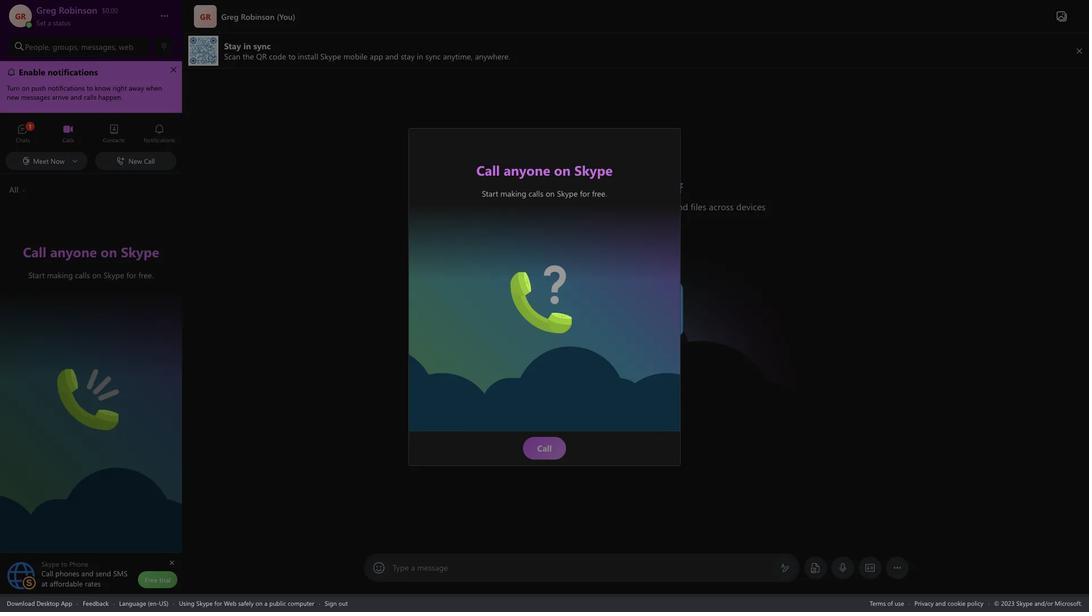 Task type: locate. For each thing, give the bounding box(es) containing it.
computer
[[288, 600, 314, 608]]

using skype for web safely on a public computer link
[[179, 600, 314, 608]]

1 horizontal spatial canyoutalk
[[511, 265, 554, 277]]

a right on in the bottom of the page
[[264, 600, 268, 608]]

a right type
[[411, 563, 415, 574]]

set a status button
[[36, 16, 149, 27]]

privacy and cookie policy
[[915, 600, 984, 608]]

web
[[224, 600, 237, 608]]

canyoutalk
[[511, 265, 554, 277], [57, 362, 100, 374]]

on
[[256, 600, 263, 608]]

a inside button
[[48, 18, 51, 27]]

us)
[[159, 600, 169, 608]]

download
[[7, 600, 35, 608]]

a for status
[[48, 18, 51, 27]]

status
[[53, 18, 71, 27]]

using skype for web safely on a public computer
[[179, 600, 314, 608]]

terms of use
[[870, 600, 905, 608]]

language (en-us) link
[[119, 600, 169, 608]]

public
[[269, 600, 286, 608]]

2 vertical spatial a
[[264, 600, 268, 608]]

a
[[48, 18, 51, 27], [411, 563, 415, 574], [264, 600, 268, 608]]

web
[[119, 41, 133, 52]]

tab list
[[0, 119, 182, 150]]

type
[[393, 563, 409, 574]]

set a status
[[36, 18, 71, 27]]

people,
[[25, 41, 50, 52]]

and
[[936, 600, 946, 608]]

0 vertical spatial a
[[48, 18, 51, 27]]

0 horizontal spatial a
[[48, 18, 51, 27]]

policy
[[968, 600, 984, 608]]

safely
[[238, 600, 254, 608]]

download desktop app link
[[7, 600, 72, 608]]

terms of use link
[[870, 600, 905, 608]]

(en-
[[148, 600, 159, 608]]

messages,
[[81, 41, 117, 52]]

privacy
[[915, 600, 934, 608]]

2 horizontal spatial a
[[411, 563, 415, 574]]

1 vertical spatial a
[[411, 563, 415, 574]]

terms
[[870, 600, 886, 608]]

0 horizontal spatial canyoutalk
[[57, 362, 100, 374]]

a right "set" on the top left of page
[[48, 18, 51, 27]]

people, groups, messages, web
[[25, 41, 133, 52]]

language
[[119, 600, 146, 608]]



Task type: vqa. For each thing, say whether or not it's contained in the screenshot.
Privacy and cookie policy
yes



Task type: describe. For each thing, give the bounding box(es) containing it.
download desktop app
[[7, 600, 72, 608]]

of
[[888, 600, 893, 608]]

cookie
[[948, 600, 966, 608]]

set
[[36, 18, 46, 27]]

for
[[214, 600, 222, 608]]

1 vertical spatial canyoutalk
[[57, 362, 100, 374]]

1 horizontal spatial a
[[264, 600, 268, 608]]

app
[[61, 600, 72, 608]]

feedback
[[83, 600, 109, 608]]

using
[[179, 600, 195, 608]]

desktop
[[37, 600, 59, 608]]

skype
[[196, 600, 213, 608]]

groups,
[[53, 41, 79, 52]]

language (en-us)
[[119, 600, 169, 608]]

message
[[417, 563, 448, 574]]

sign out link
[[325, 600, 348, 608]]

sign
[[325, 600, 337, 608]]

sign out
[[325, 600, 348, 608]]

use
[[895, 600, 905, 608]]

privacy and cookie policy link
[[915, 600, 984, 608]]

feedback link
[[83, 600, 109, 608]]

type a message
[[393, 563, 448, 574]]

a for message
[[411, 563, 415, 574]]

0 vertical spatial canyoutalk
[[511, 265, 554, 277]]

out
[[339, 600, 348, 608]]

Type a message text field
[[393, 563, 772, 575]]

people, groups, messages, web button
[[9, 36, 150, 57]]



